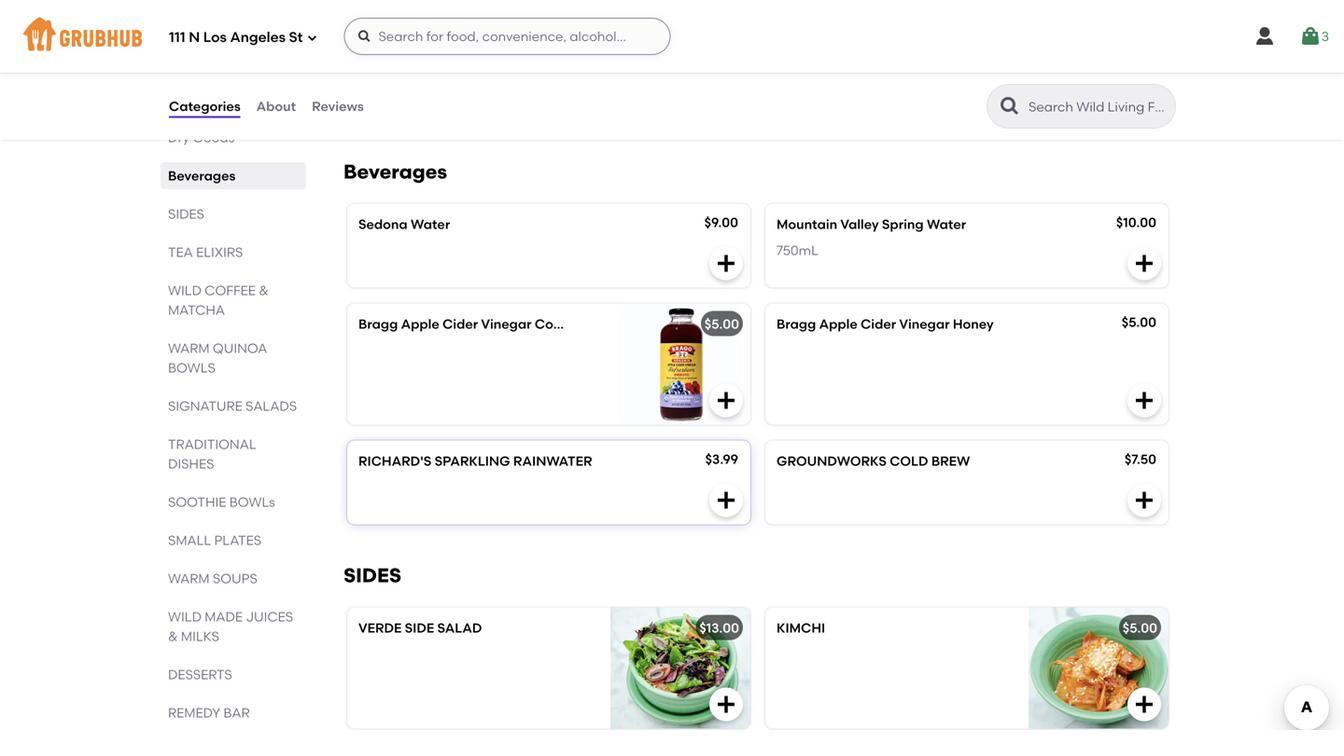 Task type: locate. For each thing, give the bounding box(es) containing it.
$10.00
[[1116, 215, 1156, 230]]

remedy
[[168, 706, 220, 722]]

bragg
[[358, 316, 398, 332], [777, 316, 816, 332]]

warm for warm quinoa bowls
[[168, 341, 210, 357]]

beverages up sedona water
[[343, 160, 447, 184]]

brew
[[931, 453, 970, 469]]

cider for concord
[[442, 316, 478, 332]]

bar
[[223, 706, 250, 722]]

wild
[[168, 283, 202, 299], [168, 609, 202, 625]]

verde side salad image
[[610, 608, 750, 729]]

wild coffee & matcha tab
[[168, 281, 299, 320]]

1 wild from the top
[[168, 283, 202, 299]]

richard's
[[358, 453, 431, 469]]

coffee
[[205, 283, 256, 299]]

reviews button
[[311, 73, 365, 140]]

quinoa
[[213, 341, 267, 357]]

traditional
[[168, 437, 256, 453]]

2 wild from the top
[[168, 609, 202, 625]]

sides up tea on the left
[[168, 206, 204, 222]]

remedy bar tab
[[168, 704, 299, 723]]

svg image
[[1299, 25, 1322, 48], [357, 29, 372, 44], [1133, 252, 1156, 275], [715, 390, 737, 412], [1133, 489, 1156, 512]]

warm quinoa bowls tab
[[168, 339, 299, 378]]

0 horizontal spatial bragg
[[358, 316, 398, 332]]

dry goods tab
[[168, 128, 299, 147]]

sparkling
[[435, 453, 510, 469]]

vinegar left concord at the left top of page
[[481, 316, 532, 332]]

tea
[[168, 245, 193, 260]]

1 horizontal spatial water
[[927, 216, 966, 232]]

about
[[256, 98, 296, 114]]

water
[[411, 216, 450, 232], [927, 216, 966, 232]]

traditional dishes
[[168, 437, 256, 472]]

warm inside tab
[[168, 571, 210, 587]]

honey
[[953, 316, 994, 332]]

water right sedona
[[411, 216, 450, 232]]

salted caramel
[[358, 50, 459, 66]]

small plates tab
[[168, 531, 299, 551]]

$5.00
[[1122, 314, 1156, 330], [704, 316, 739, 332], [1123, 621, 1157, 636]]

concord
[[535, 316, 591, 332]]

& inside wild made juices & milks
[[168, 629, 178, 645]]

groundworks cold brew
[[777, 453, 970, 469]]

sides up 'verde'
[[343, 564, 401, 588]]

sides
[[168, 206, 204, 222], [343, 564, 401, 588]]

water right 'spring'
[[927, 216, 966, 232]]

1 vertical spatial &
[[168, 629, 178, 645]]

& left milks
[[168, 629, 178, 645]]

wild made juices & milks
[[168, 609, 293, 645]]

wild inside wild coffee & matcha
[[168, 283, 202, 299]]

grape
[[594, 316, 635, 332]]

angeles
[[230, 29, 286, 46]]

0 horizontal spatial beverages
[[168, 168, 236, 184]]

1 vertical spatial wild
[[168, 609, 202, 625]]

beverages down dry goods
[[168, 168, 236, 184]]

remedy bar
[[168, 706, 250, 722]]

1 horizontal spatial &
[[259, 283, 269, 299]]

1 vinegar from the left
[[481, 316, 532, 332]]

goods
[[193, 130, 234, 146]]

1 horizontal spatial beverages
[[343, 160, 447, 184]]

rainwater
[[513, 453, 592, 469]]

warm up bowls
[[168, 341, 210, 357]]

1 horizontal spatial bragg
[[777, 316, 816, 332]]

3 button
[[1299, 20, 1329, 53]]

2 vinegar from the left
[[899, 316, 950, 332]]

$3.99
[[705, 452, 738, 467]]

beverages
[[343, 160, 447, 184], [168, 168, 236, 184]]

0 vertical spatial warm
[[168, 341, 210, 357]]

1 cider from the left
[[442, 316, 478, 332]]

kimchi
[[777, 621, 825, 636]]

111 n los angeles st
[[169, 29, 303, 46]]

vinegar
[[481, 316, 532, 332], [899, 316, 950, 332]]

0 horizontal spatial vinegar
[[481, 316, 532, 332]]

st
[[289, 29, 303, 46]]

2 warm from the top
[[168, 571, 210, 587]]

warm soups
[[168, 571, 257, 587]]

1 bragg from the left
[[358, 316, 398, 332]]

soothie
[[168, 495, 226, 511]]

0 vertical spatial &
[[259, 283, 269, 299]]

side
[[405, 621, 434, 636]]

wild for &
[[168, 609, 202, 625]]

warm inside warm quinoa bowls
[[168, 341, 210, 357]]

search icon image
[[999, 95, 1021, 118]]

$5.00 for bragg apple cider vinegar concord grape
[[704, 316, 739, 332]]

2 apple from the left
[[819, 316, 858, 332]]

wild inside wild made juices & milks
[[168, 609, 202, 625]]

dry
[[168, 130, 189, 146]]

tea elixirs
[[168, 245, 243, 260]]

$7.50
[[1125, 452, 1156, 467]]

signature salads
[[168, 399, 297, 414]]

1 horizontal spatial sides
[[343, 564, 401, 588]]

0 vertical spatial wild
[[168, 283, 202, 299]]

small
[[168, 533, 211, 549]]

cider
[[442, 316, 478, 332], [861, 316, 896, 332]]

elixirs
[[196, 245, 243, 260]]

apple
[[401, 316, 439, 332], [819, 316, 858, 332]]

los
[[203, 29, 227, 46]]

&
[[259, 283, 269, 299], [168, 629, 178, 645]]

svg image inside 3 "button"
[[1299, 25, 1322, 48]]

1 apple from the left
[[401, 316, 439, 332]]

beverages tab
[[168, 166, 299, 186]]

$9.00
[[704, 215, 738, 230]]

& right coffee at the left top
[[259, 283, 269, 299]]

1 water from the left
[[411, 216, 450, 232]]

1 warm from the top
[[168, 341, 210, 357]]

vinegar for concord
[[481, 316, 532, 332]]

warm down "small"
[[168, 571, 210, 587]]

0 vertical spatial sides
[[168, 206, 204, 222]]

1 horizontal spatial apple
[[819, 316, 858, 332]]

made
[[205, 609, 243, 625]]

svg image for sedona water
[[715, 252, 737, 275]]

soothie bowls tab
[[168, 493, 299, 512]]

$5.00 for kimchi
[[1123, 621, 1157, 636]]

cold
[[890, 453, 928, 469]]

0 horizontal spatial sides
[[168, 206, 204, 222]]

1 vertical spatial warm
[[168, 571, 210, 587]]

0 horizontal spatial apple
[[401, 316, 439, 332]]

bowls
[[168, 360, 215, 376]]

1 horizontal spatial vinegar
[[899, 316, 950, 332]]

2 cider from the left
[[861, 316, 896, 332]]

2 bragg from the left
[[777, 316, 816, 332]]

1 horizontal spatial cider
[[861, 316, 896, 332]]

vinegar left honey
[[899, 316, 950, 332]]

0 horizontal spatial &
[[168, 629, 178, 645]]

verde side salad
[[358, 621, 482, 636]]

0 horizontal spatial water
[[411, 216, 450, 232]]

verde
[[358, 621, 402, 636]]

warm
[[168, 341, 210, 357], [168, 571, 210, 587]]

svg image
[[1253, 25, 1276, 48], [307, 32, 318, 43], [715, 252, 737, 275], [1133, 390, 1156, 412], [715, 489, 737, 512], [715, 694, 737, 716], [1133, 694, 1156, 716]]

wild up milks
[[168, 609, 202, 625]]

signature salads tab
[[168, 397, 299, 416]]

wild up matcha
[[168, 283, 202, 299]]

0 horizontal spatial cider
[[442, 316, 478, 332]]



Task type: vqa. For each thing, say whether or not it's contained in the screenshot.
the grains to the top
no



Task type: describe. For each thing, give the bounding box(es) containing it.
warm for warm soups
[[168, 571, 210, 587]]

dishes
[[168, 456, 214, 472]]

bragg apple cider vinegar concord grape
[[358, 316, 635, 332]]

matcha
[[168, 302, 225, 318]]

wild coffee & matcha
[[168, 283, 269, 318]]

apple for bragg apple cider vinegar concord grape
[[401, 316, 439, 332]]

sedona
[[358, 216, 408, 232]]

milks
[[181, 629, 219, 645]]

bragg for bragg apple cider vinegar honey
[[777, 316, 816, 332]]

desserts tab
[[168, 666, 299, 685]]

salads
[[246, 399, 297, 414]]

sides inside sides tab
[[168, 206, 204, 222]]

warm quinoa bowls
[[168, 341, 267, 376]]

$13.00
[[699, 621, 739, 636]]

soothie bowls
[[168, 495, 275, 511]]

categories
[[169, 98, 240, 114]]

tea elixirs tab
[[168, 243, 299, 262]]

sides tab
[[168, 204, 299, 224]]

svg image for richard's sparkling rainwater
[[715, 489, 737, 512]]

wild made juices & milks tab
[[168, 608, 299, 647]]

svg image for kimchi
[[1133, 694, 1156, 716]]

cider for honey
[[861, 316, 896, 332]]

bowls
[[229, 495, 275, 511]]

soups
[[213, 571, 257, 587]]

signature
[[168, 399, 242, 414]]

desserts
[[168, 667, 232, 683]]

dry goods
[[168, 130, 234, 146]]

111
[[169, 29, 185, 46]]

juices
[[246, 609, 293, 625]]

bragg apple cider vinegar concord grape image
[[610, 304, 750, 425]]

mountain
[[777, 216, 837, 232]]

beverages inside 'tab'
[[168, 168, 236, 184]]

salad
[[437, 621, 482, 636]]

coconut oil image
[[610, 0, 750, 22]]

spring
[[882, 216, 924, 232]]

wild for matcha
[[168, 283, 202, 299]]

reviews
[[312, 98, 364, 114]]

Search Wild Living Foods search field
[[1027, 98, 1170, 116]]

plates
[[214, 533, 261, 549]]

salted
[[358, 50, 400, 66]]

3
[[1322, 28, 1329, 44]]

traditional dishes tab
[[168, 435, 299, 474]]

bragg for bragg apple cider vinegar concord grape
[[358, 316, 398, 332]]

apple for bragg apple cider vinegar honey
[[819, 316, 858, 332]]

bragg apple cider vinegar honey
[[777, 316, 994, 332]]

valley
[[840, 216, 879, 232]]

& inside wild coffee & matcha
[[259, 283, 269, 299]]

salted caramel button
[[347, 38, 750, 122]]

sedona water
[[358, 216, 450, 232]]

richard's sparkling rainwater
[[358, 453, 592, 469]]

svg image for bragg apple cider vinegar honey
[[1133, 390, 1156, 412]]

mountain valley spring water
[[777, 216, 966, 232]]

kimchi image
[[1029, 608, 1169, 729]]

vinegar for honey
[[899, 316, 950, 332]]

2 water from the left
[[927, 216, 966, 232]]

groundworks
[[777, 453, 887, 469]]

small plates
[[168, 533, 261, 549]]

n
[[189, 29, 200, 46]]

Search for food, convenience, alcohol... search field
[[344, 18, 671, 55]]

main navigation navigation
[[0, 0, 1344, 73]]

750ml
[[777, 243, 818, 259]]

warm soups tab
[[168, 569, 299, 589]]

caramel
[[403, 50, 459, 66]]

about button
[[255, 73, 297, 140]]

1 vertical spatial sides
[[343, 564, 401, 588]]

categories button
[[168, 73, 241, 140]]

svg image for verde side salad
[[715, 694, 737, 716]]



